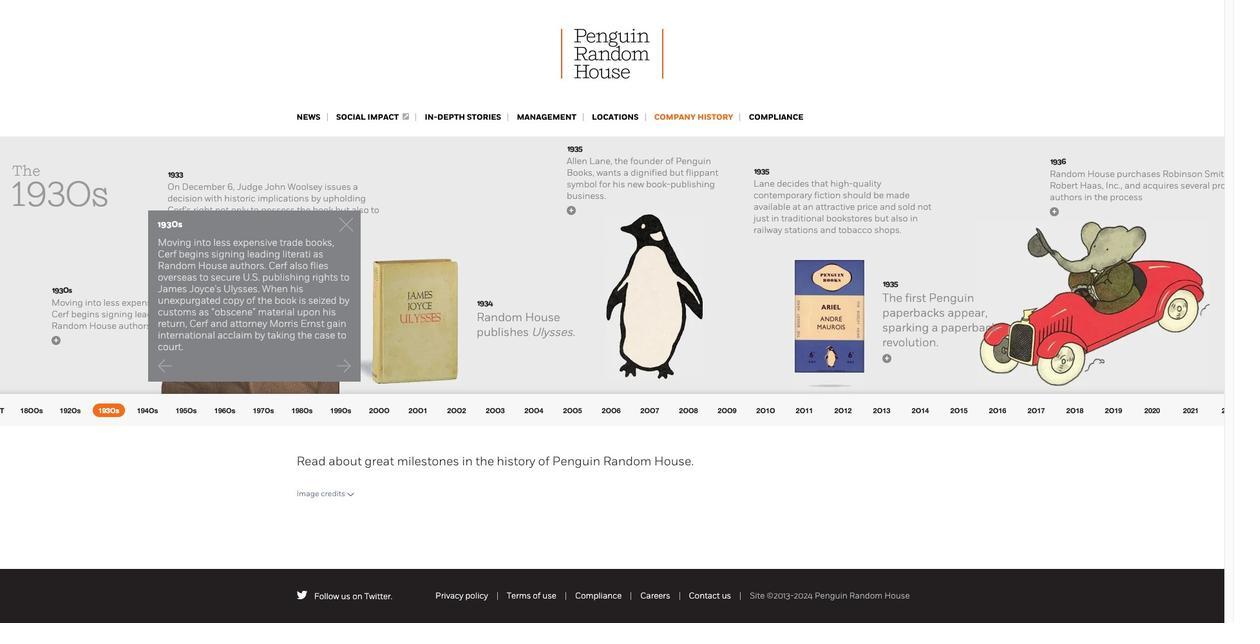 Task type: describe. For each thing, give the bounding box(es) containing it.
random inside random house publishes
[[477, 311, 523, 325]]

sold
[[898, 202, 916, 213]]

decision
[[168, 193, 203, 204]]

inc.,
[[1106, 180, 1123, 191]]

leading inside 193os moving into less expensive trade books, cerf begins signing leading literati as random house authors. +
[[135, 309, 166, 320]]

contemporary
[[754, 190, 812, 201]]

the 193os
[[12, 162, 108, 215]]

follow us on twitter. link
[[314, 592, 393, 602]]

1 vertical spatial his
[[290, 283, 304, 295]]

twitter.
[[364, 592, 393, 602]]

social impact link
[[336, 112, 409, 122]]

trade inside 193os moving into less expensive trade books, cerf begins signing leading literati as random house authors. +
[[165, 298, 187, 309]]

penguin right the 2024
[[815, 591, 848, 601]]

1 vertical spatial compliance
[[575, 591, 622, 601]]

the inside the 193os
[[12, 162, 40, 180]]

an inside 1935 lane decides that high-quality contemporary fiction should be made available at an attractive price and sold not just in traditional bookstores but also in railway stations and tobacco shops.
[[803, 202, 814, 213]]

leading inside the moving into less expensive trade books, cerf begins signing leading literati as random house authors. cerf also flies overseas to secure u.s. publishing rights to james joyce's ulysses. when his unexpurgated copy of the book is seized by customs as "obscene" material upon his return, cerf and attorney morris ernst gain international acclaim by taking the case to court.
[[247, 249, 280, 260]]

expensive inside 193os moving into less expensive trade books, cerf begins signing leading literati as random house authors. +
[[122, 298, 163, 309]]

2o18
[[1067, 407, 1084, 415]]

begins inside the moving into less expensive trade books, cerf begins signing leading literati as random house authors. cerf also flies overseas to secure u.s. publishing rights to james joyce's ulysses. when his unexpurgated copy of the book is seized by customs as "obscene" material upon his return, cerf and attorney morris ernst gain international acclaim by taking the case to court.
[[179, 249, 209, 260]]

books, inside the moving into less expensive trade books, cerf begins signing leading literati as random house authors. cerf also flies overseas to secure u.s. publishing rights to james joyce's ulysses. when his unexpurgated copy of the book is seized by customs as "obscene" material upon his return, cerf and attorney morris ernst gain international acclaim by taking the case to court.
[[305, 237, 334, 249]]

2oo7
[[641, 407, 660, 415]]

2o14
[[912, 407, 929, 415]]

lane
[[754, 178, 775, 189]]

the down the u.s.
[[258, 295, 272, 307]]

not inside 1933 on december 6, judge john woolsey issues a decision with historic implications by upholding cerf's right not only to possess the book but also to publish an uncensored version of
[[215, 205, 229, 216]]

terms of use
[[507, 591, 557, 601]]

attorney
[[230, 318, 267, 330]]

founder
[[630, 156, 663, 167]]

overseas
[[158, 272, 197, 283]]

cerf inside 193os moving into less expensive trade books, cerf begins signing leading literati as random house authors. +
[[52, 309, 69, 320]]

lane,
[[590, 156, 613, 167]]

an inside 1933 on december 6, judge john woolsey issues a decision with historic implications by upholding cerf's right not only to possess the book but also to publish an uncensored version of
[[201, 216, 211, 227]]

2o17
[[1028, 407, 1045, 415]]

"obscene"
[[211, 307, 256, 318]]

america.
[[168, 228, 203, 239]]

1934
[[477, 298, 493, 309]]

1 vertical spatial ulysses.
[[532, 325, 575, 340]]

2o11
[[796, 407, 813, 415]]

house inside random house publishes
[[525, 311, 560, 325]]

wants
[[597, 168, 622, 178]]

image
[[297, 490, 319, 499]]

judge
[[237, 182, 263, 193]]

us for contact
[[722, 591, 731, 601]]

2021
[[1183, 407, 1199, 415]]

book inside 1933 on december 6, judge john woolsey issues a decision with historic implications by upholding cerf's right not only to possess the book but also to publish an uncensored version of
[[313, 205, 333, 216]]

privacy
[[436, 591, 464, 601]]

robinson
[[1163, 169, 1203, 180]]

several
[[1181, 180, 1210, 191]]

business.
[[567, 191, 606, 202]]

1935 lane decides that high-quality contemporary fiction should be made available at an attractive price and sold not just in traditional bookstores but also in railway stations and tobacco shops.
[[754, 166, 932, 236]]

paperbacks
[[883, 306, 945, 320]]

depth
[[438, 112, 465, 122]]

198os
[[292, 407, 313, 415]]

in-
[[425, 112, 438, 122]]

implications
[[258, 193, 309, 204]]

+ inside in america. +
[[170, 243, 174, 252]]

return,
[[158, 318, 187, 330]]

social
[[336, 112, 366, 122]]

morris
[[269, 318, 298, 330]]

haas,
[[1080, 180, 1104, 191]]

news link
[[297, 112, 321, 122]]

appear,
[[948, 306, 988, 320]]

the down 2oo3
[[476, 454, 494, 469]]

follow
[[314, 592, 339, 602]]

of inside 1935 allen lane, the founder of penguin books, wants a dignified but flippant symbol for his new book-publishing business. +
[[666, 156, 674, 167]]

2ooo
[[369, 407, 390, 415]]

signing inside the moving into less expensive trade books, cerf begins signing leading literati as random house authors. cerf also flies overseas to secure u.s. publishing rights to james joyce's ulysses. when his unexpurgated copy of the book is seized by customs as "obscene" material upon his return, cerf and attorney morris ernst gain international acclaim by taking the case to court.
[[211, 249, 245, 260]]

2oo3
[[486, 407, 505, 415]]

company history link
[[655, 112, 733, 122]]

quality
[[853, 178, 882, 189]]

0 vertical spatial history
[[698, 112, 733, 122]]

locations
[[592, 112, 639, 122]]

195os
[[176, 407, 197, 415]]

contact
[[689, 591, 720, 601]]

2020
[[1145, 407, 1161, 415]]

1 vertical spatial compliance link
[[575, 591, 622, 601]]

into inside the moving into less expensive trade books, cerf begins signing leading literati as random house authors. cerf also flies overseas to secure u.s. publishing rights to james joyce's ulysses. when his unexpurgated copy of the book is seized by customs as "obscene" material upon his return, cerf and attorney morris ernst gain international acclaim by taking the case to court.
[[194, 237, 211, 249]]

less inside the moving into less expensive trade books, cerf begins signing leading literati as random house authors. cerf also flies overseas to secure u.s. publishing rights to james joyce's ulysses. when his unexpurgated copy of the book is seized by customs as "obscene" material upon his return, cerf and attorney morris ernst gain international acclaim by taking the case to court.
[[213, 237, 231, 249]]

case
[[315, 330, 335, 341]]

1935 for the
[[883, 279, 898, 289]]

price
[[857, 202, 878, 213]]

the inside 1933 on december 6, judge john woolsey issues a decision with historic implications by upholding cerf's right not only to possess the book but also to publish an uncensored version of
[[297, 205, 311, 216]]

publishes
[[477, 325, 529, 340]]

locations link
[[592, 112, 639, 122]]

moving inside 193os moving into less expensive trade books, cerf begins signing leading literati as random house authors. +
[[52, 298, 83, 309]]

house inside 1936 random house purchases robinson smith & robert haas, inc., and acquires several pro +
[[1088, 169, 1115, 180]]

credits
[[321, 490, 345, 499]]

and inside the moving into less expensive trade books, cerf begins signing leading literati as random house authors. cerf also flies overseas to secure u.s. publishing rights to james joyce's ulysses. when his unexpurgated copy of the book is seized by customs as "obscene" material upon his return, cerf and attorney morris ernst gain international acclaim by taking the case to court.
[[211, 318, 228, 330]]

but for contemporary
[[875, 213, 889, 224]]

sparking
[[883, 321, 929, 335]]

terms
[[507, 591, 531, 601]]

publishing inside the moving into less expensive trade books, cerf begins signing leading literati as random house authors. cerf also flies overseas to secure u.s. publishing rights to james joyce's ulysses. when his unexpurgated copy of the book is seized by customs as "obscene" material upon his return, cerf and attorney morris ernst gain international acclaim by taking the case to court.
[[262, 272, 310, 283]]

the inside 1935 allen lane, the founder of penguin books, wants a dignified but flippant symbol for his new book-publishing business. +
[[615, 156, 628, 167]]

2o13
[[873, 407, 891, 415]]

194os
[[137, 407, 158, 415]]

decides
[[777, 178, 809, 189]]

of inside 1933 on december 6, judge john woolsey issues a decision with historic implications by upholding cerf's right not only to possess the book but also to publish an uncensored version of
[[298, 216, 306, 227]]

site
[[750, 591, 765, 601]]

expensive inside the moving into less expensive trade books, cerf begins signing leading literati as random house authors. cerf also flies overseas to secure u.s. publishing rights to james joyce's ulysses. when his unexpurgated copy of the book is seized by customs as "obscene" material upon his return, cerf and attorney morris ernst gain international acclaim by taking the case to court.
[[233, 237, 277, 249]]

but for woolsey
[[335, 205, 350, 216]]

in right milestones
[[462, 454, 473, 469]]

stories
[[467, 112, 501, 122]]

signing inside 193os moving into less expensive trade books, cerf begins signing leading literati as random house authors. +
[[101, 309, 133, 320]]

moving into less expensive trade books, cerf begins signing leading literati as random house authors. cerf also flies overseas to secure u.s. publishing rights to james joyce's ulysses. when his unexpurgated copy of the book is seized by customs as "obscene" material upon his return, cerf and attorney morris ernst gain international acclaim by taking the case to court.
[[158, 237, 350, 353]]

2oo2
[[447, 407, 466, 415]]

copy
[[223, 295, 244, 307]]

1935 the first penguin paperbacks appear, sparking a paperback revolution. +
[[883, 279, 998, 363]]

privacy policy
[[436, 591, 488, 601]]

0 vertical spatial compliance
[[749, 112, 804, 122]]

read
[[297, 454, 326, 469]]

bookstores
[[827, 213, 873, 224]]

1935 for lane
[[754, 166, 769, 177]]

6,
[[227, 182, 235, 193]]

new
[[627, 179, 644, 190]]

ulysses
[[308, 216, 340, 227]]

john
[[265, 182, 286, 193]]

just
[[754, 213, 769, 224]]

of down 2oo4
[[538, 454, 550, 469]]

random house publishes
[[477, 311, 560, 340]]

smith
[[1205, 169, 1230, 180]]



Task type: vqa. For each thing, say whether or not it's contained in the screenshot.
Arts
no



Task type: locate. For each thing, give the bounding box(es) containing it.
in down available
[[772, 213, 779, 224]]

1 horizontal spatial begins
[[179, 249, 209, 260]]

shops.
[[875, 225, 902, 236]]

taking
[[267, 330, 295, 341]]

literati down unexpurgated
[[168, 309, 194, 320]]

1935 allen lane, the founder of penguin books, wants a dignified but flippant symbol for his new book-publishing business. +
[[567, 144, 719, 215]]

symbol
[[567, 179, 597, 190]]

0 vertical spatial a
[[624, 168, 629, 178]]

2 horizontal spatial a
[[932, 321, 938, 335]]

at
[[793, 202, 801, 213]]

acclaim
[[217, 330, 252, 341]]

secure
[[211, 272, 241, 283]]

version
[[265, 216, 295, 227]]

social impact
[[336, 112, 399, 122]]

publishing down 'flippant'
[[671, 179, 715, 190]]

also down upholding
[[352, 205, 369, 216]]

0 vertical spatial an
[[803, 202, 814, 213]]

but inside 1935 lane decides that high-quality contemporary fiction should be made available at an attractive price and sold not just in traditional bookstores but also in railway stations and tobacco shops.
[[875, 213, 889, 224]]

0 vertical spatial ulysses.
[[224, 283, 260, 295]]

0 vertical spatial the
[[12, 162, 40, 180]]

1 horizontal spatial publishing
[[671, 179, 715, 190]]

1 horizontal spatial compliance link
[[749, 112, 804, 122]]

penguin
[[676, 156, 711, 167], [929, 291, 975, 305], [553, 454, 601, 469], [815, 591, 848, 601]]

0 horizontal spatial publishing
[[262, 272, 310, 283]]

privacy policy link
[[436, 591, 488, 601]]

and inside 1936 random house purchases robinson smith & robert haas, inc., and acquires several pro +
[[1125, 180, 1141, 191]]

authors. down in america. +
[[230, 260, 266, 272]]

1935 up lane
[[754, 166, 769, 177]]

allen
[[567, 156, 587, 167]]

penguin inside 1935 allen lane, the founder of penguin books, wants a dignified but flippant symbol for his new book-publishing business. +
[[676, 156, 711, 167]]

also inside 1935 lane decides that high-quality contemporary fiction should be made available at an attractive price and sold not just in traditional bookstores but also in railway stations and tobacco shops.
[[891, 213, 908, 224]]

house inside 193os moving into less expensive trade books, cerf begins signing leading literati as random house authors. +
[[89, 321, 117, 332]]

0 horizontal spatial not
[[215, 205, 229, 216]]

literati inside the moving into less expensive trade books, cerf begins signing leading literati as random house authors. cerf also flies overseas to secure u.s. publishing rights to james joyce's ulysses. when his unexpurgated copy of the book is seized by customs as "obscene" material upon his return, cerf and attorney morris ernst gain international acclaim by taking the case to court.
[[283, 249, 311, 260]]

1 vertical spatial the
[[883, 291, 903, 305]]

0 horizontal spatial books,
[[189, 298, 216, 309]]

0 horizontal spatial moving
[[52, 298, 83, 309]]

penguin inside 1935 the first penguin paperbacks appear, sparking a paperback revolution. +
[[929, 291, 975, 305]]

2 vertical spatial a
[[932, 321, 938, 335]]

2024
[[794, 591, 813, 601]]

ulysses. up "obscene"
[[224, 283, 260, 295]]

books, inside 193os moving into less expensive trade books, cerf begins signing leading literati as random house authors. +
[[189, 298, 216, 309]]

0 vertical spatial compliance link
[[749, 112, 804, 122]]

1 vertical spatial begins
[[71, 309, 99, 320]]

great
[[365, 454, 394, 469]]

the up ulysses
[[297, 205, 311, 216]]

of left use
[[533, 591, 541, 601]]

1933 on december 6, judge john woolsey issues a decision with historic implications by upholding cerf's right not only to possess the book but also to publish an uncensored version of
[[168, 169, 379, 227]]

and down copy
[[211, 318, 228, 330]]

1 horizontal spatial into
[[194, 237, 211, 249]]

1 vertical spatial history
[[497, 454, 536, 469]]

0 horizontal spatial less
[[103, 298, 120, 309]]

1 vertical spatial into
[[85, 298, 101, 309]]

cerf
[[158, 249, 177, 260], [269, 260, 287, 272], [52, 309, 69, 320], [190, 318, 208, 330]]

careers
[[641, 591, 670, 601]]

0 horizontal spatial into
[[85, 298, 101, 309]]

by down "woolsey"
[[311, 193, 321, 204]]

but down upholding
[[335, 205, 350, 216]]

literati down "version"
[[283, 249, 311, 260]]

penguin up 'flippant'
[[676, 156, 711, 167]]

of right copy
[[247, 295, 255, 307]]

1 vertical spatial authors.
[[119, 321, 153, 332]]

signing left return,
[[101, 309, 133, 320]]

also down sold
[[891, 213, 908, 224]]

1935
[[568, 144, 582, 154], [754, 166, 769, 177], [883, 279, 898, 289]]

2 horizontal spatial his
[[613, 179, 625, 190]]

1 horizontal spatial an
[[803, 202, 814, 213]]

the inside 1935 the first penguin paperbacks appear, sparking a paperback revolution. +
[[883, 291, 903, 305]]

penguin up "appear,"
[[929, 291, 975, 305]]

unexpurgated
[[158, 295, 221, 307]]

by left taking
[[255, 330, 265, 341]]

traditional
[[781, 213, 824, 224]]

milestones
[[397, 454, 459, 469]]

not down with
[[215, 205, 229, 216]]

his inside 1935 allen lane, the founder of penguin books, wants a dignified but flippant symbol for his new book-publishing business. +
[[613, 179, 625, 190]]

an down right
[[201, 216, 211, 227]]

house inside the moving into less expensive trade books, cerf begins signing leading literati as random house authors. cerf also flies overseas to secure u.s. publishing rights to james joyce's ulysses. when his unexpurgated copy of the book is seized by customs as "obscene" material upon his return, cerf and attorney morris ernst gain international acclaim by taking the case to court.
[[198, 260, 227, 272]]

2oo4
[[525, 407, 544, 415]]

2oo5
[[563, 407, 582, 415]]

1 horizontal spatial history
[[698, 112, 733, 122]]

his right upon
[[323, 307, 336, 318]]

us left on
[[341, 592, 351, 602]]

1 horizontal spatial less
[[213, 237, 231, 249]]

1 vertical spatial book
[[275, 295, 297, 307]]

also inside 1933 on december 6, judge john woolsey issues a decision with historic implications by upholding cerf's right not only to possess the book but also to publish an uncensored version of
[[352, 205, 369, 216]]

leading down james on the top of the page
[[135, 309, 166, 320]]

in-depth stories link
[[425, 112, 501, 122]]

woolsey
[[288, 182, 323, 193]]

careers link
[[641, 591, 670, 601]]

pro
[[1212, 180, 1226, 191]]

0 vertical spatial literati
[[283, 249, 311, 260]]

0 horizontal spatial also
[[290, 260, 308, 272]]

1 vertical spatial moving
[[52, 298, 83, 309]]

should
[[843, 190, 872, 201]]

customs
[[158, 307, 197, 318]]

0 horizontal spatial his
[[290, 283, 304, 295]]

0 vertical spatial begins
[[179, 249, 209, 260]]

+ inside 193os moving into less expensive trade books, cerf begins signing leading literati as random house authors. +
[[54, 336, 58, 345]]

2 horizontal spatial by
[[339, 295, 350, 307]]

issues
[[325, 182, 351, 193]]

0 horizontal spatial a
[[353, 182, 358, 193]]

uncensored
[[214, 216, 263, 227]]

0 vertical spatial his
[[613, 179, 625, 190]]

us for follow
[[341, 592, 351, 602]]

stations
[[785, 225, 818, 236]]

less
[[213, 237, 231, 249], [103, 298, 120, 309]]

also for in
[[891, 213, 908, 224]]

but inside 1935 allen lane, the founder of penguin books, wants a dignified but flippant symbol for his new book-publishing business. +
[[670, 168, 684, 178]]

1935 for allen
[[568, 144, 582, 154]]

a up upholding
[[353, 182, 358, 193]]

books, down ulysses
[[305, 237, 334, 249]]

random inside 193os moving into less expensive trade books, cerf begins signing leading literati as random house authors. +
[[52, 321, 87, 332]]

but up book-
[[670, 168, 684, 178]]

by inside 1933 on december 6, judge john woolsey issues a decision with historic implications by upholding cerf's right not only to possess the book but also to publish an uncensored version of
[[311, 193, 321, 204]]

expensive down uncensored
[[233, 237, 277, 249]]

into inside 193os moving into less expensive trade books, cerf begins signing leading literati as random house authors. +
[[85, 298, 101, 309]]

history down 2oo4
[[497, 454, 536, 469]]

contact us
[[689, 591, 731, 601]]

1935 up paperbacks at right
[[883, 279, 898, 289]]

the left the case
[[298, 330, 312, 341]]

and down be
[[880, 202, 896, 213]]

193os inside 193os moving into less expensive trade books, cerf begins signing leading literati as random house authors. +
[[52, 285, 72, 296]]

0 vertical spatial signing
[[211, 249, 245, 260]]

but up shops.
[[875, 213, 889, 224]]

book up ulysses
[[313, 205, 333, 216]]

his right for
[[613, 179, 625, 190]]

1 vertical spatial a
[[353, 182, 358, 193]]

by right seized
[[339, 295, 350, 307]]

news
[[297, 112, 321, 122]]

in down sold
[[910, 213, 918, 224]]

publishing up is
[[262, 272, 310, 283]]

a inside 1935 allen lane, the founder of penguin books, wants a dignified but flippant symbol for his new book-publishing business. +
[[624, 168, 629, 178]]

1 horizontal spatial not
[[918, 202, 932, 213]]

but inside 1933 on december 6, judge john woolsey issues a decision with historic implications by upholding cerf's right not only to possess the book but also to publish an uncensored version of
[[335, 205, 350, 216]]

0 horizontal spatial literati
[[168, 309, 194, 320]]

ernst
[[301, 318, 325, 330]]

0 horizontal spatial but
[[335, 205, 350, 216]]

december
[[182, 182, 225, 193]]

+ inside 1935 allen lane, the founder of penguin books, wants a dignified but flippant symbol for his new book-publishing business. +
[[569, 206, 574, 215]]

0 vertical spatial authors.
[[230, 260, 266, 272]]

is
[[299, 295, 306, 307]]

0 horizontal spatial 1935
[[568, 144, 582, 154]]

0 vertical spatial moving
[[158, 237, 191, 249]]

0 horizontal spatial by
[[255, 330, 265, 341]]

2 horizontal spatial also
[[891, 213, 908, 224]]

trade inside the moving into less expensive trade books, cerf begins signing leading literati as random house authors. cerf also flies overseas to secure u.s. publishing rights to james joyce's ulysses. when his unexpurgated copy of the book is seized by customs as "obscene" material upon his return, cerf and attorney morris ernst gain international acclaim by taking the case to court.
[[280, 237, 303, 249]]

flippant
[[686, 168, 719, 178]]

1 vertical spatial an
[[201, 216, 211, 227]]

history right the company
[[698, 112, 733, 122]]

0 vertical spatial expensive
[[233, 237, 277, 249]]

house
[[1088, 169, 1115, 180], [198, 260, 227, 272], [525, 311, 560, 325], [89, 321, 117, 332], [885, 591, 910, 601]]

1 horizontal spatial book
[[313, 205, 333, 216]]

193os
[[12, 174, 108, 215], [158, 220, 182, 230], [52, 285, 72, 296], [98, 407, 119, 415]]

on
[[353, 592, 363, 602]]

also for to
[[352, 205, 369, 216]]

©2013-
[[767, 591, 794, 601]]

0 horizontal spatial leading
[[135, 309, 166, 320]]

0 vertical spatial trade
[[280, 237, 303, 249]]

0 horizontal spatial trade
[[165, 298, 187, 309]]

a up new
[[624, 168, 629, 178]]

of right "version"
[[298, 216, 306, 227]]

0 vertical spatial publishing
[[671, 179, 715, 190]]

expensive down james on the top of the page
[[122, 298, 163, 309]]

gain
[[327, 318, 347, 330]]

1 horizontal spatial his
[[323, 307, 336, 318]]

2o12
[[835, 407, 852, 415]]

with
[[205, 193, 222, 204]]

company
[[655, 112, 696, 122]]

random inside the moving into less expensive trade books, cerf begins signing leading literati as random house authors. cerf also flies overseas to secure u.s. publishing rights to james joyce's ulysses. when his unexpurgated copy of the book is seized by customs as "obscene" material upon his return, cerf and attorney morris ernst gain international acclaim by taking the case to court.
[[158, 260, 196, 272]]

international
[[158, 330, 215, 341]]

as inside 193os moving into less expensive trade books, cerf begins signing leading literati as random house authors. +
[[197, 309, 206, 320]]

of right founder
[[666, 156, 674, 167]]

on
[[168, 182, 180, 193]]

0 vertical spatial leading
[[247, 249, 280, 260]]

1 horizontal spatial trade
[[280, 237, 303, 249]]

2022
[[1222, 407, 1234, 415]]

us right contact at the right of page
[[722, 591, 731, 601]]

1 horizontal spatial literati
[[283, 249, 311, 260]]

begins inside 193os moving into less expensive trade books, cerf begins signing leading literati as random house authors. +
[[71, 309, 99, 320]]

1 horizontal spatial authors.
[[230, 260, 266, 272]]

1 horizontal spatial by
[[311, 193, 321, 204]]

1 horizontal spatial 1935
[[754, 166, 769, 177]]

0 horizontal spatial ulysses.
[[224, 283, 260, 295]]

1 vertical spatial leading
[[135, 309, 166, 320]]

1 vertical spatial expensive
[[122, 298, 163, 309]]

random
[[1050, 169, 1086, 180], [158, 260, 196, 272], [477, 311, 523, 325], [52, 321, 87, 332], [603, 454, 652, 469], [850, 591, 883, 601]]

trade down james on the top of the page
[[165, 298, 187, 309]]

1935 up the allen
[[568, 144, 582, 154]]

leading up the u.s.
[[247, 249, 280, 260]]

not inside 1935 lane decides that high-quality contemporary fiction should be made available at an attractive price and sold not just in traditional bookstores but also in railway stations and tobacco shops.
[[918, 202, 932, 213]]

authors. inside the moving into less expensive trade books, cerf begins signing leading literati as random house authors. cerf also flies overseas to secure u.s. publishing rights to james joyce's ulysses. when his unexpurgated copy of the book is seized by customs as "obscene" material upon his return, cerf and attorney morris ernst gain international acclaim by taking the case to court.
[[230, 260, 266, 272]]

the up wants
[[615, 156, 628, 167]]

2 vertical spatial by
[[255, 330, 265, 341]]

0 horizontal spatial the
[[12, 162, 40, 180]]

joyce's
[[189, 283, 221, 295]]

as up the rights
[[313, 249, 324, 260]]

historic
[[224, 193, 256, 204]]

a down paperbacks at right
[[932, 321, 938, 335]]

upon
[[297, 307, 320, 318]]

199os
[[330, 407, 351, 415]]

moving
[[158, 237, 191, 249], [52, 298, 83, 309]]

0 horizontal spatial signing
[[101, 309, 133, 320]]

signing up the secure
[[211, 249, 245, 260]]

made
[[886, 190, 910, 201]]

read about great milestones in the history of penguin random house.
[[297, 454, 694, 469]]

0 vertical spatial books,
[[305, 237, 334, 249]]

as down joyce's
[[199, 307, 209, 318]]

1 vertical spatial 1935
[[754, 166, 769, 177]]

1 horizontal spatial books,
[[305, 237, 334, 249]]

authors. inside 193os moving into less expensive trade books, cerf begins signing leading literati as random house authors. +
[[119, 321, 153, 332]]

in inside in america. +
[[342, 216, 350, 227]]

0 horizontal spatial compliance
[[575, 591, 622, 601]]

not right sold
[[918, 202, 932, 213]]

0 horizontal spatial history
[[497, 454, 536, 469]]

0 vertical spatial less
[[213, 237, 231, 249]]

0 horizontal spatial expensive
[[122, 298, 163, 309]]

penguin down 2oo5 on the left of page
[[553, 454, 601, 469]]

book left is
[[275, 295, 297, 307]]

1 vertical spatial books,
[[189, 298, 216, 309]]

1935 inside 1935 the first penguin paperbacks appear, sparking a paperback revolution. +
[[883, 279, 898, 289]]

0 horizontal spatial authors.
[[119, 321, 153, 332]]

1 horizontal spatial expensive
[[233, 237, 277, 249]]

1 vertical spatial trade
[[165, 298, 187, 309]]

1933
[[168, 169, 183, 180]]

0 horizontal spatial compliance link
[[575, 591, 622, 601]]

1 vertical spatial literati
[[168, 309, 194, 320]]

book inside the moving into less expensive trade books, cerf begins signing leading literati as random house authors. cerf also flies overseas to secure u.s. publishing rights to james joyce's ulysses. when his unexpurgated copy of the book is seized by customs as "obscene" material upon his return, cerf and attorney morris ernst gain international acclaim by taking the case to court.
[[275, 295, 297, 307]]

about
[[329, 454, 362, 469]]

begins
[[179, 249, 209, 260], [71, 309, 99, 320]]

18oos
[[20, 407, 43, 415]]

penguin random house image
[[561, 29, 664, 79]]

book-
[[646, 179, 671, 190]]

to
[[251, 205, 259, 216], [371, 205, 379, 216], [199, 272, 209, 283], [341, 272, 350, 283], [338, 330, 347, 341]]

1935 inside 1935 lane decides that high-quality contemporary fiction should be made available at an attractive price and sold not just in traditional bookstores but also in railway stations and tobacco shops.
[[754, 166, 769, 177]]

random inside 1936 random house purchases robinson smith & robert haas, inc., and acquires several pro +
[[1050, 169, 1086, 180]]

+ inside 1935 the first penguin paperbacks appear, sparking a paperback revolution. +
[[885, 354, 889, 363]]

197os
[[253, 407, 274, 415]]

0 horizontal spatial us
[[341, 592, 351, 602]]

less inside 193os moving into less expensive trade books, cerf begins signing leading literati as random house authors. +
[[103, 298, 120, 309]]

1936
[[1051, 157, 1066, 167]]

ulysses. right publishes at the left bottom of page
[[532, 325, 575, 340]]

books, down joyce's
[[189, 298, 216, 309]]

1 horizontal spatial moving
[[158, 237, 191, 249]]

1 horizontal spatial also
[[352, 205, 369, 216]]

&
[[1232, 169, 1234, 180]]

impact
[[368, 112, 399, 122]]

0 vertical spatial 1935
[[568, 144, 582, 154]]

of inside the moving into less expensive trade books, cerf begins signing leading literati as random house authors. cerf also flies overseas to secure u.s. publishing rights to james joyce's ulysses. when his unexpurgated copy of the book is seized by customs as "obscene" material upon his return, cerf and attorney morris ernst gain international acclaim by taking the case to court.
[[247, 295, 255, 307]]

trade down "version"
[[280, 237, 303, 249]]

moving inside the moving into less expensive trade books, cerf begins signing leading literati as random house authors. cerf also flies overseas to secure u.s. publishing rights to james joyce's ulysses. when his unexpurgated copy of the book is seized by customs as "obscene" material upon his return, cerf and attorney morris ernst gain international acclaim by taking the case to court.
[[158, 237, 191, 249]]

as down unexpurgated
[[197, 309, 206, 320]]

follow us on twitter.
[[314, 592, 393, 602]]

the
[[615, 156, 628, 167], [297, 205, 311, 216], [258, 295, 272, 307], [298, 330, 312, 341], [476, 454, 494, 469]]

only
[[231, 205, 249, 216]]

publishing inside 1935 allen lane, the founder of penguin books, wants a dignified but flippant symbol for his new book-publishing business. +
[[671, 179, 715, 190]]

an right the at
[[803, 202, 814, 213]]

policy
[[465, 591, 488, 601]]

1 horizontal spatial us
[[722, 591, 731, 601]]

0 horizontal spatial begins
[[71, 309, 99, 320]]

0 horizontal spatial book
[[275, 295, 297, 307]]

1 horizontal spatial ulysses.
[[532, 325, 575, 340]]

fiction
[[814, 190, 841, 201]]

literati inside 193os moving into less expensive trade books, cerf begins signing leading literati as random house authors. +
[[168, 309, 194, 320]]

upholding
[[323, 193, 366, 204]]

his right when
[[290, 283, 304, 295]]

authors. left return,
[[119, 321, 153, 332]]

1 horizontal spatial the
[[883, 291, 903, 305]]

and down purchases
[[1125, 180, 1141, 191]]

0 vertical spatial book
[[313, 205, 333, 216]]

1 horizontal spatial compliance
[[749, 112, 804, 122]]

1 vertical spatial signing
[[101, 309, 133, 320]]

1 vertical spatial publishing
[[262, 272, 310, 283]]

revolution.
[[883, 336, 939, 350]]

1 horizontal spatial signing
[[211, 249, 245, 260]]

his
[[613, 179, 625, 190], [290, 283, 304, 295], [323, 307, 336, 318]]

us
[[722, 591, 731, 601], [341, 592, 351, 602]]

2o15
[[951, 407, 968, 415]]

also left 'flies'
[[290, 260, 308, 272]]

also inside the moving into less expensive trade books, cerf begins signing leading literati as random house authors. cerf also flies overseas to secure u.s. publishing rights to james joyce's ulysses. when his unexpurgated copy of the book is seized by customs as "obscene" material upon his return, cerf and attorney morris ernst gain international acclaim by taking the case to court.
[[290, 260, 308, 272]]

2oo9
[[718, 407, 737, 415]]

management link
[[517, 112, 577, 122]]

1935 inside 1935 allen lane, the founder of penguin books, wants a dignified but flippant symbol for his new book-publishing business. +
[[568, 144, 582, 154]]

in right ulysses
[[342, 216, 350, 227]]

2 horizontal spatial but
[[875, 213, 889, 224]]

2 horizontal spatial 1935
[[883, 279, 898, 289]]

also
[[352, 205, 369, 216], [891, 213, 908, 224], [290, 260, 308, 272]]

2 vertical spatial 1935
[[883, 279, 898, 289]]

ulysses. inside the moving into less expensive trade books, cerf begins signing leading literati as random house authors. cerf also flies overseas to secure u.s. publishing rights to james joyce's ulysses. when his unexpurgated copy of the book is seized by customs as "obscene" material upon his return, cerf and attorney morris ernst gain international acclaim by taking the case to court.
[[224, 283, 260, 295]]

2o1o
[[757, 407, 776, 415]]

a inside 1935 the first penguin paperbacks appear, sparking a paperback revolution. +
[[932, 321, 938, 335]]

a inside 1933 on december 6, judge john woolsey issues a decision with historic implications by upholding cerf's right not only to possess the book but also to publish an uncensored version of
[[353, 182, 358, 193]]

2 vertical spatial his
[[323, 307, 336, 318]]

and down 'bookstores'
[[820, 225, 837, 236]]



